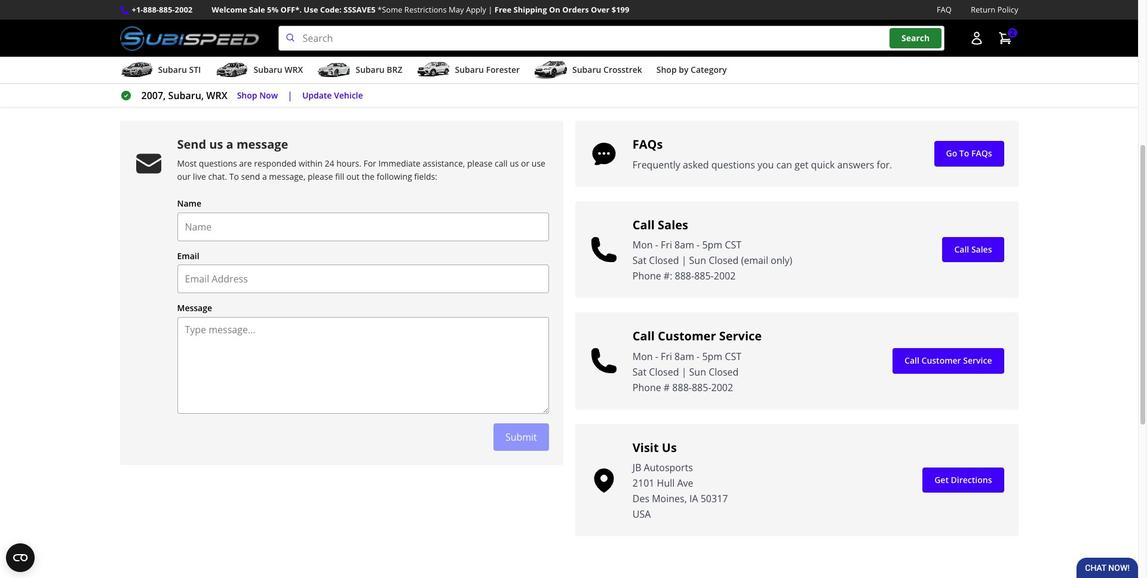 Task type: locate. For each thing, give the bounding box(es) containing it.
are
[[239, 158, 252, 169]]

0 vertical spatial fri
[[661, 239, 673, 252]]

1 vertical spatial fri
[[661, 350, 673, 363]]

sun inside call customer service mon - fri 8am - 5pm cst sat closed | sun closed phone # 888-885-2002
[[690, 366, 707, 379]]

1 8am from the top
[[675, 239, 695, 252]]

2002 inside call customer service mon - fri 8am - 5pm cst sat closed | sun closed phone # 888-885-2002
[[712, 381, 734, 394]]

1 horizontal spatial to
[[960, 148, 970, 159]]

2002 right #
[[712, 381, 734, 394]]

mon inside call sales mon - fri 8am - 5pm cst sat closed | sun closed (email only) phone #: 888-885-2002
[[633, 239, 653, 252]]

1 vertical spatial sales
[[972, 244, 993, 255]]

1 cst from the top
[[725, 239, 742, 252]]

8am
[[675, 239, 695, 252], [675, 350, 695, 363]]

2 vertical spatial 888-
[[673, 381, 692, 394]]

subispeed logo image
[[120, 26, 259, 51]]

2002 inside call sales mon - fri 8am - 5pm cst sat closed | sun closed (email only) phone #: 888-885-2002
[[714, 270, 736, 283]]

category
[[691, 64, 727, 75]]

questions inside send us a message most questions are responded within 24 hours. for immediate assistance, please call us or use our live chat. to send a message, please fill out the following fields:
[[199, 158, 237, 169]]

apply
[[466, 4, 487, 15]]

fill
[[335, 171, 344, 183]]

885- right #
[[692, 381, 712, 394]]

subaru inside subaru forester dropdown button
[[455, 64, 484, 75]]

1 fri from the top
[[661, 239, 673, 252]]

sat
[[633, 254, 647, 267], [633, 366, 647, 379]]

shop inside dropdown button
[[657, 64, 677, 75]]

service inside call customer service mon - fri 8am - 5pm cst sat closed | sun closed phone # 888-885-2002
[[720, 328, 762, 344]]

a left message
[[226, 136, 234, 153]]

1 vertical spatial cst
[[725, 350, 742, 363]]

subaru left "forester"
[[455, 64, 484, 75]]

phone left #:
[[633, 270, 662, 283]]

0 vertical spatial phone
[[633, 270, 662, 283]]

0 vertical spatial mon
[[633, 239, 653, 252]]

2002 up subispeed logo
[[175, 4, 193, 15]]

0 vertical spatial 885-
[[159, 4, 175, 15]]

please left call
[[468, 158, 493, 169]]

3 subaru from the left
[[356, 64, 385, 75]]

1 vertical spatial customer
[[922, 355, 962, 366]]

0 vertical spatial sat
[[633, 254, 647, 267]]

subaru brz
[[356, 64, 403, 75]]

2 subaru from the left
[[254, 64, 283, 75]]

subaru inside subaru sti "dropdown button"
[[158, 64, 187, 75]]

sat inside call customer service mon - fri 8am - 5pm cst sat closed | sun closed phone # 888-885-2002
[[633, 366, 647, 379]]

shop
[[657, 64, 677, 75], [237, 90, 257, 101]]

1 horizontal spatial shop
[[657, 64, 677, 75]]

a right 'send'
[[262, 171, 267, 183]]

0 horizontal spatial wrx
[[206, 89, 228, 102]]

| inside call customer service mon - fri 8am - 5pm cst sat closed | sun closed phone # 888-885-2002
[[682, 366, 687, 379]]

get directions link
[[923, 468, 1005, 493]]

call for call sales mon - fri 8am - 5pm cst sat closed | sun closed (email only) phone #: 888-885-2002
[[633, 217, 655, 233]]

most
[[177, 158, 197, 169]]

ave
[[678, 477, 694, 490]]

5 subaru from the left
[[573, 64, 602, 75]]

4 subaru from the left
[[455, 64, 484, 75]]

call inside call customer service mon - fri 8am - 5pm cst sat closed | sun closed phone # 888-885-2002
[[633, 328, 655, 344]]

0 vertical spatial wrx
[[285, 64, 303, 75]]

shop by category
[[657, 64, 727, 75]]

2 phone from the top
[[633, 381, 662, 394]]

subaru for subaru crosstrek
[[573, 64, 602, 75]]

0 horizontal spatial shop
[[237, 90, 257, 101]]

directions
[[952, 474, 993, 486]]

fri inside call customer service mon - fri 8am - 5pm cst sat closed | sun closed phone # 888-885-2002
[[661, 350, 673, 363]]

a subaru wrx thumbnail image image
[[215, 61, 249, 79]]

1 vertical spatial mon
[[633, 350, 653, 363]]

autosports
[[644, 462, 693, 475]]

fields:
[[415, 171, 438, 183]]

1 vertical spatial 8am
[[675, 350, 695, 363]]

closed
[[649, 254, 679, 267], [709, 254, 739, 267], [649, 366, 679, 379], [709, 366, 739, 379]]

0 horizontal spatial sales
[[658, 217, 689, 233]]

hours.
[[337, 158, 362, 169]]

shop left the by
[[657, 64, 677, 75]]

faqs
[[633, 136, 663, 153], [972, 148, 993, 159]]

0 horizontal spatial service
[[720, 328, 762, 344]]

policy
[[998, 4, 1019, 15]]

subaru inside subaru crosstrek dropdown button
[[573, 64, 602, 75]]

subaru for subaru sti
[[158, 64, 187, 75]]

888- up subispeed logo
[[143, 4, 159, 15]]

0 vertical spatial 5pm
[[703, 239, 723, 252]]

0 horizontal spatial faqs
[[633, 136, 663, 153]]

open widget image
[[6, 544, 35, 573]]

2002 right #:
[[714, 270, 736, 283]]

1 horizontal spatial questions
[[712, 158, 756, 171]]

service for call customer service mon - fri 8am - 5pm cst sat closed | sun closed phone # 888-885-2002
[[720, 328, 762, 344]]

Message text field
[[177, 317, 549, 414]]

fri up #:
[[661, 239, 673, 252]]

forester
[[486, 64, 520, 75]]

1 vertical spatial sat
[[633, 366, 647, 379]]

0 horizontal spatial customer
[[658, 328, 717, 344]]

0 vertical spatial shop
[[657, 64, 677, 75]]

service
[[720, 328, 762, 344], [964, 355, 993, 366]]

a
[[226, 136, 234, 153], [262, 171, 267, 183]]

1 mon from the top
[[633, 239, 653, 252]]

fri
[[661, 239, 673, 252], [661, 350, 673, 363]]

sales for call sales
[[972, 244, 993, 255]]

2 sat from the top
[[633, 366, 647, 379]]

885- right #:
[[695, 270, 714, 283]]

mon inside call customer service mon - fri 8am - 5pm cst sat closed | sun closed phone # 888-885-2002
[[633, 350, 653, 363]]

0 vertical spatial sun
[[690, 254, 707, 267]]

0 vertical spatial to
[[960, 148, 970, 159]]

to right go
[[960, 148, 970, 159]]

fri inside call sales mon - fri 8am - 5pm cst sat closed | sun closed (email only) phone #: 888-885-2002
[[661, 239, 673, 252]]

shop for shop by category
[[657, 64, 677, 75]]

1 phone from the top
[[633, 270, 662, 283]]

*some
[[378, 4, 403, 15]]

1 sun from the top
[[690, 254, 707, 267]]

1 vertical spatial to
[[229, 171, 239, 183]]

questions left you
[[712, 158, 756, 171]]

phone left #
[[633, 381, 662, 394]]

fri up #
[[661, 350, 673, 363]]

subaru inside subaru brz dropdown button
[[356, 64, 385, 75]]

1 vertical spatial shop
[[237, 90, 257, 101]]

subaru left sti
[[158, 64, 187, 75]]

888- inside call sales mon - fri 8am - 5pm cst sat closed | sun closed (email only) phone #: 888-885-2002
[[675, 270, 695, 283]]

subaru
[[158, 64, 187, 75], [254, 64, 283, 75], [356, 64, 385, 75], [455, 64, 484, 75], [573, 64, 602, 75]]

1 vertical spatial a
[[262, 171, 267, 183]]

please down 24
[[308, 171, 333, 183]]

call customer service
[[905, 355, 993, 366]]

message,
[[269, 171, 306, 183]]

please
[[468, 158, 493, 169], [308, 171, 333, 183]]

to left 'send'
[[229, 171, 239, 183]]

2 sun from the top
[[690, 366, 707, 379]]

0 vertical spatial customer
[[658, 328, 717, 344]]

subaru wrx
[[254, 64, 303, 75]]

sti
[[189, 64, 201, 75]]

1 horizontal spatial sales
[[972, 244, 993, 255]]

2
[[1011, 27, 1015, 38]]

go to faqs link
[[935, 141, 1005, 167]]

1 subaru from the left
[[158, 64, 187, 75]]

subaru left crosstrek
[[573, 64, 602, 75]]

a subaru forester thumbnail image image
[[417, 61, 450, 79]]

questions
[[199, 158, 237, 169], [712, 158, 756, 171]]

visit us jb autosports 2101 hull ave des moines, ia 50317 usa
[[633, 440, 728, 521]]

customer inside call customer service link
[[922, 355, 962, 366]]

faqs right go
[[972, 148, 993, 159]]

1 horizontal spatial wrx
[[285, 64, 303, 75]]

search button
[[890, 28, 942, 48]]

go
[[947, 148, 958, 159]]

faqs inside faqs frequently asked questions you can get quick answers for.
[[633, 136, 663, 153]]

call
[[633, 217, 655, 233], [955, 244, 970, 255], [633, 328, 655, 344], [905, 355, 920, 366]]

#
[[664, 381, 670, 394]]

submit button
[[494, 424, 549, 451]]

1 vertical spatial us
[[510, 158, 519, 169]]

us left or
[[510, 158, 519, 169]]

885- right +1-
[[159, 4, 175, 15]]

0 vertical spatial cst
[[725, 239, 742, 252]]

customer
[[658, 328, 717, 344], [922, 355, 962, 366]]

faqs up frequently
[[633, 136, 663, 153]]

888-
[[143, 4, 159, 15], [675, 270, 695, 283], [673, 381, 692, 394]]

0 vertical spatial sales
[[658, 217, 689, 233]]

1 vertical spatial 888-
[[675, 270, 695, 283]]

get
[[935, 474, 949, 486]]

0 horizontal spatial please
[[308, 171, 333, 183]]

questions up chat.
[[199, 158, 237, 169]]

customer for call customer service mon - fri 8am - 5pm cst sat closed | sun closed phone # 888-885-2002
[[658, 328, 717, 344]]

shop now link
[[237, 89, 278, 103]]

sales
[[658, 217, 689, 233], [972, 244, 993, 255]]

out
[[347, 171, 360, 183]]

shop left now
[[237, 90, 257, 101]]

1 horizontal spatial us
[[510, 158, 519, 169]]

live
[[193, 171, 206, 183]]

5pm inside call customer service mon - fri 8am - 5pm cst sat closed | sun closed phone # 888-885-2002
[[703, 350, 723, 363]]

us
[[209, 136, 223, 153], [510, 158, 519, 169]]

1 vertical spatial 5pm
[[703, 350, 723, 363]]

to
[[960, 148, 970, 159], [229, 171, 239, 183]]

sun
[[690, 254, 707, 267], [690, 366, 707, 379]]

wrx down a subaru wrx thumbnail image
[[206, 89, 228, 102]]

1 vertical spatial sun
[[690, 366, 707, 379]]

wrx
[[285, 64, 303, 75], [206, 89, 228, 102]]

subaru forester
[[455, 64, 520, 75]]

subaru inside subaru wrx dropdown button
[[254, 64, 283, 75]]

2 fri from the top
[[661, 350, 673, 363]]

now
[[260, 90, 278, 101]]

1 sat from the top
[[633, 254, 647, 267]]

our
[[177, 171, 191, 183]]

0 vertical spatial a
[[226, 136, 234, 153]]

1 horizontal spatial customer
[[922, 355, 962, 366]]

customer inside call customer service mon - fri 8am - 5pm cst sat closed | sun closed phone # 888-885-2002
[[658, 328, 717, 344]]

update vehicle button
[[302, 89, 363, 103]]

call inside call sales mon - fri 8am - 5pm cst sat closed | sun closed (email only) phone #: 888-885-2002
[[633, 217, 655, 233]]

0 vertical spatial us
[[209, 136, 223, 153]]

service for call customer service
[[964, 355, 993, 366]]

0 vertical spatial service
[[720, 328, 762, 344]]

on
[[549, 4, 561, 15]]

restrictions
[[405, 4, 447, 15]]

ia
[[690, 493, 699, 506]]

subaru for subaru wrx
[[254, 64, 283, 75]]

#:
[[664, 270, 673, 283]]

call for call customer service
[[905, 355, 920, 366]]

1 vertical spatial 885-
[[695, 270, 714, 283]]

2 5pm from the top
[[703, 350, 723, 363]]

subaru left the brz
[[356, 64, 385, 75]]

asked
[[683, 158, 709, 171]]

2 cst from the top
[[725, 350, 742, 363]]

5pm inside call sales mon - fri 8am - 5pm cst sat closed | sun closed (email only) phone #: 888-885-2002
[[703, 239, 723, 252]]

2 mon from the top
[[633, 350, 653, 363]]

1 vertical spatial service
[[964, 355, 993, 366]]

wrx up update
[[285, 64, 303, 75]]

0 vertical spatial 8am
[[675, 239, 695, 252]]

0 horizontal spatial to
[[229, 171, 239, 183]]

1 5pm from the top
[[703, 239, 723, 252]]

phone inside call sales mon - fri 8am - 5pm cst sat closed | sun closed (email only) phone #: 888-885-2002
[[633, 270, 662, 283]]

us right send
[[209, 136, 223, 153]]

call for call customer service mon - fri 8am - 5pm cst sat closed | sun closed phone # 888-885-2002
[[633, 328, 655, 344]]

888- right #
[[673, 381, 692, 394]]

2 8am from the top
[[675, 350, 695, 363]]

1 vertical spatial phone
[[633, 381, 662, 394]]

shop for shop now
[[237, 90, 257, 101]]

responded
[[254, 158, 297, 169]]

get directions
[[935, 474, 993, 486]]

only)
[[771, 254, 793, 267]]

| inside call sales mon - fri 8am - 5pm cst sat closed | sun closed (email only) phone #: 888-885-2002
[[682, 254, 687, 267]]

2 vertical spatial 885-
[[692, 381, 712, 394]]

1 horizontal spatial service
[[964, 355, 993, 366]]

subaru up now
[[254, 64, 283, 75]]

1 horizontal spatial please
[[468, 158, 493, 169]]

sales inside call sales mon - fri 8am - 5pm cst sat closed | sun closed (email only) phone #: 888-885-2002
[[658, 217, 689, 233]]

885-
[[159, 4, 175, 15], [695, 270, 714, 283], [692, 381, 712, 394]]

use
[[532, 158, 546, 169]]

888- right #:
[[675, 270, 695, 283]]

1 vertical spatial 2002
[[714, 270, 736, 283]]

8am inside call sales mon - fri 8am - 5pm cst sat closed | sun closed (email only) phone #: 888-885-2002
[[675, 239, 695, 252]]

2007,
[[141, 89, 166, 102]]

following
[[377, 171, 412, 183]]

2 vertical spatial 2002
[[712, 381, 734, 394]]

0 horizontal spatial questions
[[199, 158, 237, 169]]

Email text field
[[177, 265, 549, 294]]

call
[[495, 158, 508, 169]]

quick
[[812, 158, 835, 171]]

shipping
[[514, 4, 547, 15]]

subaru forester button
[[417, 59, 520, 83]]



Task type: vqa. For each thing, say whether or not it's contained in the screenshot.
Mon inside Call Sales Mon - Fri 8am - 5pm CST Sat Closed | Sun Closed (email only) Phone #: 888-885-2002
yes



Task type: describe. For each thing, give the bounding box(es) containing it.
+1-888-885-2002
[[132, 4, 193, 15]]

50317
[[701, 493, 728, 506]]

call sales mon - fri 8am - 5pm cst sat closed | sun closed (email only) phone #: 888-885-2002
[[633, 217, 793, 283]]

subaru brz button
[[318, 59, 403, 83]]

search input field
[[278, 26, 945, 51]]

1 vertical spatial wrx
[[206, 89, 228, 102]]

call customer service mon - fri 8am - 5pm cst sat closed | sun closed phone # 888-885-2002
[[633, 328, 762, 394]]

0 vertical spatial 2002
[[175, 4, 193, 15]]

send us a message most questions are responded within 24 hours. for immediate assistance, please call us or use our live chat. to send a message, please fill out the following fields:
[[177, 136, 546, 183]]

a subaru brz thumbnail image image
[[318, 61, 351, 79]]

by
[[679, 64, 689, 75]]

return
[[972, 4, 996, 15]]

*some restrictions may apply | free shipping on orders over $199
[[378, 4, 630, 15]]

a subaru sti thumbnail image image
[[120, 61, 153, 79]]

888- inside call customer service mon - fri 8am - 5pm cst sat closed | sun closed phone # 888-885-2002
[[673, 381, 692, 394]]

sat inside call sales mon - fri 8am - 5pm cst sat closed | sun closed (email only) phone #: 888-885-2002
[[633, 254, 647, 267]]

or
[[521, 158, 530, 169]]

sun inside call sales mon - fri 8am - 5pm cst sat closed | sun closed (email only) phone #: 888-885-2002
[[690, 254, 707, 267]]

crosstrek
[[604, 64, 643, 75]]

over
[[591, 4, 610, 15]]

shop now
[[237, 90, 278, 101]]

$199
[[612, 4, 630, 15]]

vehicle
[[334, 90, 363, 101]]

to inside send us a message most questions are responded within 24 hours. for immediate assistance, please call us or use our live chat. to send a message, please fill out the following fields:
[[229, 171, 239, 183]]

2101
[[633, 477, 655, 490]]

immediate
[[379, 158, 421, 169]]

24
[[325, 158, 335, 169]]

subaru crosstrek button
[[535, 59, 643, 83]]

wrx inside dropdown button
[[285, 64, 303, 75]]

0 horizontal spatial us
[[209, 136, 223, 153]]

sales for call sales mon - fri 8am - 5pm cst sat closed | sun closed (email only) phone #: 888-885-2002
[[658, 217, 689, 233]]

within
[[299, 158, 323, 169]]

us
[[662, 440, 677, 456]]

chat.
[[208, 171, 227, 183]]

1 vertical spatial please
[[308, 171, 333, 183]]

moines,
[[652, 493, 687, 506]]

for
[[364, 158, 377, 169]]

return policy link
[[972, 4, 1019, 16]]

welcome sale 5% off*. use code: sssave5
[[212, 4, 376, 15]]

answers
[[838, 158, 875, 171]]

send
[[241, 171, 260, 183]]

subaru for subaru forester
[[455, 64, 484, 75]]

2007, subaru, wrx
[[141, 89, 228, 102]]

subaru wrx button
[[215, 59, 303, 83]]

the
[[362, 171, 375, 183]]

button image
[[970, 31, 984, 46]]

2 button
[[993, 26, 1019, 50]]

customer for call customer service
[[922, 355, 962, 366]]

+1-
[[132, 4, 143, 15]]

frequently
[[633, 158, 681, 171]]

phone inside call customer service mon - fri 8am - 5pm cst sat closed | sun closed phone # 888-885-2002
[[633, 381, 662, 394]]

sale
[[249, 4, 265, 15]]

1 horizontal spatial faqs
[[972, 148, 993, 159]]

0 vertical spatial 888-
[[143, 4, 159, 15]]

subaru for subaru brz
[[356, 64, 385, 75]]

welcome
[[212, 4, 247, 15]]

1 horizontal spatial a
[[262, 171, 267, 183]]

message
[[177, 303, 212, 314]]

call sales link
[[943, 237, 1005, 263]]

use
[[304, 4, 318, 15]]

subaru crosstrek
[[573, 64, 643, 75]]

faq link
[[937, 4, 952, 16]]

cst inside call customer service mon - fri 8am - 5pm cst sat closed | sun closed phone # 888-885-2002
[[725, 350, 742, 363]]

Name text field
[[177, 213, 549, 241]]

cst inside call sales mon - fri 8am - 5pm cst sat closed | sun closed (email only) phone #: 888-885-2002
[[725, 239, 742, 252]]

visit
[[633, 440, 659, 456]]

sssave5
[[344, 4, 376, 15]]

off*.
[[281, 4, 302, 15]]

email
[[177, 250, 199, 262]]

call for call sales
[[955, 244, 970, 255]]

orders
[[563, 4, 589, 15]]

subaru,
[[168, 89, 204, 102]]

des
[[633, 493, 650, 506]]

(email
[[742, 254, 769, 267]]

brz
[[387, 64, 403, 75]]

jb
[[633, 462, 642, 475]]

free
[[495, 4, 512, 15]]

5%
[[267, 4, 279, 15]]

submit
[[506, 431, 537, 444]]

0 vertical spatial please
[[468, 158, 493, 169]]

questions inside faqs frequently asked questions you can get quick answers for.
[[712, 158, 756, 171]]

+1-888-885-2002 link
[[132, 4, 193, 16]]

8am inside call customer service mon - fri 8am - 5pm cst sat closed | sun closed phone # 888-885-2002
[[675, 350, 695, 363]]

faqs frequently asked questions you can get quick answers for.
[[633, 136, 893, 171]]

a subaru crosstrek thumbnail image image
[[535, 61, 568, 79]]

885- inside call customer service mon - fri 8am - 5pm cst sat closed | sun closed phone # 888-885-2002
[[692, 381, 712, 394]]

0 horizontal spatial a
[[226, 136, 234, 153]]

885- inside call sales mon - fri 8am - 5pm cst sat closed | sun closed (email only) phone #: 888-885-2002
[[695, 270, 714, 283]]

search
[[902, 33, 930, 44]]

may
[[449, 4, 464, 15]]

shop by category button
[[657, 59, 727, 83]]

usa
[[633, 508, 651, 521]]

go to faqs
[[947, 148, 993, 159]]

send
[[177, 136, 206, 153]]

assistance,
[[423, 158, 465, 169]]

can
[[777, 158, 793, 171]]

code:
[[320, 4, 342, 15]]

subaru sti
[[158, 64, 201, 75]]

subaru sti button
[[120, 59, 201, 83]]



